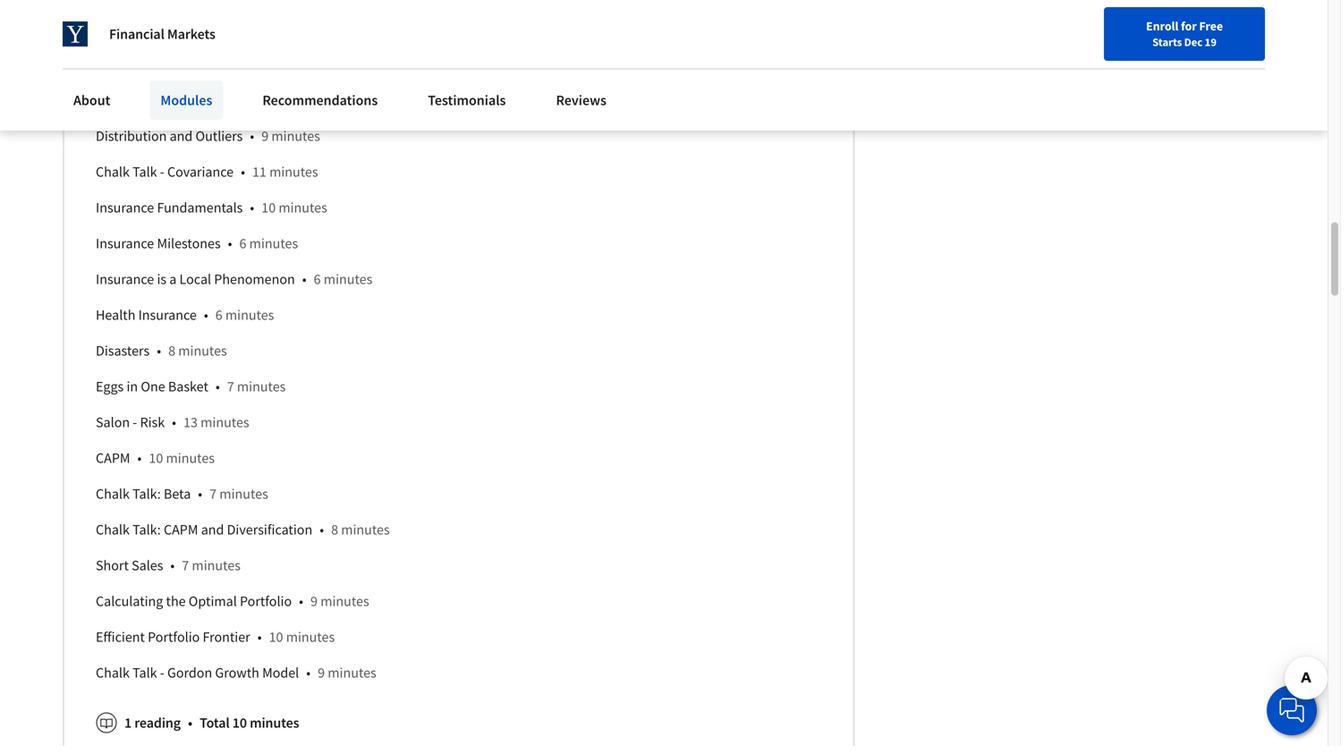 Task type: vqa. For each thing, say whether or not it's contained in the screenshot.
•
yes



Task type: locate. For each thing, give the bounding box(es) containing it.
financial markets
[[109, 25, 216, 43]]

6 down "insurance is a local phenomenon • 6 minutes"
[[216, 306, 223, 324]]

• right phenomenon
[[302, 271, 307, 288]]

0 horizontal spatial 13
[[163, 56, 177, 74]]

1 vertical spatial 8
[[331, 521, 338, 539]]

10
[[262, 199, 276, 217], [149, 450, 163, 468], [269, 629, 283, 647], [233, 715, 247, 732]]

portfolio down the
[[148, 629, 200, 647]]

insurance left milestones
[[96, 235, 154, 253]]

1 horizontal spatial 8
[[331, 521, 338, 539]]

and down chalk talk: beta • 7 minutes
[[201, 521, 224, 539]]

a
[[169, 271, 177, 288]]

portfolio right "optimal"
[[240, 593, 292, 611]]

1 horizontal spatial and
[[170, 127, 193, 145]]

9
[[262, 127, 269, 145], [311, 593, 318, 611], [318, 664, 325, 682]]

6 up "insurance is a local phenomenon • 6 minutes"
[[240, 235, 247, 253]]

0 horizontal spatial 1
[[124, 715, 132, 732]]

0 vertical spatial talk:
[[133, 485, 161, 503]]

enroll for free starts dec 19
[[1147, 18, 1224, 49]]

13 down eggs in one basket • 7 minutes at left
[[184, 414, 198, 432]]

reviews
[[556, 91, 607, 109]]

- left gordon
[[160, 664, 165, 682]]

talk down distribution on the left of page
[[133, 163, 157, 181]]

model
[[262, 664, 299, 682]]

2 horizontal spatial 7
[[227, 378, 234, 396]]

1 horizontal spatial 13
[[184, 414, 198, 432]]

eggs in one basket • 7 minutes
[[96, 378, 286, 396]]

2 horizontal spatial 9
[[318, 664, 325, 682]]

0 horizontal spatial and
[[121, 20, 144, 38]]

2 chalk from the top
[[96, 485, 130, 503]]

coursera image
[[21, 15, 135, 43]]

joe mcnay story • 1 minute
[[96, 92, 267, 109]]

insurance milestones • 6 minutes
[[96, 235, 298, 253]]

1 talk from the top
[[133, 163, 157, 181]]

1 left reading
[[124, 715, 132, 732]]

chalk up short in the left bottom of the page
[[96, 521, 130, 539]]

2 vertical spatial 9
[[318, 664, 325, 682]]

• right diversification
[[320, 521, 324, 539]]

capm
[[96, 450, 130, 468], [164, 521, 198, 539]]

and right var
[[121, 20, 144, 38]]

7
[[227, 378, 234, 396], [210, 485, 217, 503], [182, 557, 189, 575]]

1 vertical spatial 9
[[311, 593, 318, 611]]

• right sales
[[170, 557, 175, 575]]

salon
[[96, 414, 130, 432]]

1 horizontal spatial capm
[[164, 521, 198, 539]]

growth
[[215, 664, 259, 682]]

2 vertical spatial and
[[201, 521, 224, 539]]

6 right phenomenon
[[314, 271, 321, 288]]

financial
[[109, 25, 165, 43]]

beta
[[164, 485, 191, 503]]

capm down chalk talk: beta • 7 minutes
[[164, 521, 198, 539]]

menu item
[[953, 18, 1068, 76]]

1 vertical spatial 1
[[124, 715, 132, 732]]

insurance left is
[[96, 271, 154, 288]]

var and stress tests
[[96, 20, 216, 38]]

4 chalk from the top
[[96, 664, 130, 682]]

-
[[160, 163, 165, 181], [133, 414, 137, 432], [160, 664, 165, 682]]

0 horizontal spatial capm
[[96, 450, 130, 468]]

free
[[1200, 18, 1224, 34]]

- left covariance
[[160, 163, 165, 181]]

insurance down distribution on the left of page
[[96, 199, 154, 217]]

- for covariance
[[160, 163, 165, 181]]

chalk down distribution on the left of page
[[96, 163, 130, 181]]

1 horizontal spatial 1
[[214, 92, 221, 109]]

2 talk from the top
[[133, 664, 157, 682]]

0 vertical spatial capm
[[96, 450, 130, 468]]

gordon
[[167, 664, 212, 682]]

8 right diversification
[[331, 521, 338, 539]]

talk for covariance
[[133, 163, 157, 181]]

fundamentals
[[157, 199, 243, 217]]

1 vertical spatial talk:
[[133, 521, 161, 539]]

1 horizontal spatial 6
[[240, 235, 247, 253]]

8 down health insurance • 6 minutes
[[168, 342, 176, 360]]

1 vertical spatial 13
[[184, 414, 198, 432]]

2 vertical spatial 6
[[216, 306, 223, 324]]

talk down 'efficient'
[[133, 664, 157, 682]]

1 left minute
[[214, 92, 221, 109]]

insurance for insurance milestones
[[96, 235, 154, 253]]

•
[[152, 56, 156, 74], [202, 92, 207, 109], [250, 127, 254, 145], [241, 163, 245, 181], [250, 199, 254, 217], [228, 235, 232, 253], [302, 271, 307, 288], [204, 306, 208, 324], [157, 342, 161, 360], [216, 378, 220, 396], [172, 414, 176, 432], [137, 450, 142, 468], [198, 485, 202, 503], [320, 521, 324, 539], [170, 557, 175, 575], [299, 593, 304, 611], [258, 629, 262, 647], [306, 664, 311, 682], [188, 715, 193, 732]]

1 talk: from the top
[[133, 485, 161, 503]]

1 vertical spatial and
[[170, 127, 193, 145]]

0 vertical spatial 7
[[227, 378, 234, 396]]

optimal
[[189, 593, 237, 611]]

9 down diversification
[[311, 593, 318, 611]]

• right basket
[[216, 378, 220, 396]]

9 right model
[[318, 664, 325, 682]]

talk: left beta
[[133, 485, 161, 503]]

chalk down capm • 10 minutes
[[96, 485, 130, 503]]

efficient
[[96, 629, 145, 647]]

1 horizontal spatial portfolio
[[240, 593, 292, 611]]

talk: up sales
[[133, 521, 161, 539]]

is
[[157, 271, 167, 288]]

for
[[1182, 18, 1198, 34]]

minutes
[[180, 56, 229, 74], [272, 127, 320, 145], [270, 163, 318, 181], [279, 199, 328, 217], [249, 235, 298, 253], [324, 271, 373, 288], [225, 306, 274, 324], [178, 342, 227, 360], [237, 378, 286, 396], [201, 414, 249, 432], [166, 450, 215, 468], [220, 485, 268, 503], [341, 521, 390, 539], [192, 557, 241, 575], [321, 593, 369, 611], [286, 629, 335, 647], [328, 664, 377, 682], [250, 715, 299, 732]]

chalk down 'efficient'
[[96, 664, 130, 682]]

1 vertical spatial talk
[[133, 664, 157, 682]]

10 up model
[[269, 629, 283, 647]]

1 horizontal spatial 7
[[210, 485, 217, 503]]

talk: for beta
[[133, 485, 161, 503]]

• up one
[[157, 342, 161, 360]]

7 right beta
[[210, 485, 217, 503]]

chalk
[[96, 163, 130, 181], [96, 485, 130, 503], [96, 521, 130, 539], [96, 664, 130, 682]]

2 vertical spatial -
[[160, 664, 165, 682]]

3 chalk from the top
[[96, 521, 130, 539]]

chalk talk - covariance • 11 minutes
[[96, 163, 318, 181]]

portfolio
[[240, 593, 292, 611], [148, 629, 200, 647]]

insurance
[[96, 199, 154, 217], [96, 235, 154, 253], [96, 271, 154, 288], [138, 306, 197, 324]]

and
[[121, 20, 144, 38], [170, 127, 193, 145], [201, 521, 224, 539]]

2 horizontal spatial 6
[[314, 271, 321, 288]]

1 vertical spatial capm
[[164, 521, 198, 539]]

talk:
[[133, 485, 161, 503], [133, 521, 161, 539]]

reviews link
[[546, 81, 618, 120]]

total
[[200, 715, 230, 732]]

chalk for chalk talk - gordon growth model
[[96, 664, 130, 682]]

dec
[[1185, 35, 1203, 49]]

talk
[[133, 163, 157, 181], [133, 664, 157, 682]]

enroll
[[1147, 18, 1179, 34]]

and down "joe mcnay story • 1 minute"
[[170, 127, 193, 145]]

local
[[180, 271, 211, 288]]

0 vertical spatial talk
[[133, 163, 157, 181]]

1
[[214, 92, 221, 109], [124, 715, 132, 732]]

• left 11
[[241, 163, 245, 181]]

yale university image
[[63, 21, 88, 47]]

the
[[166, 593, 186, 611]]

0 vertical spatial 6
[[240, 235, 247, 253]]

10 down 11
[[262, 199, 276, 217]]

short
[[96, 557, 129, 575]]

• up "insurance is a local phenomenon • 6 minutes"
[[228, 235, 232, 253]]

0 vertical spatial -
[[160, 163, 165, 181]]

6
[[240, 235, 247, 253], [314, 271, 321, 288], [216, 306, 223, 324]]

10 down risk
[[149, 450, 163, 468]]

testimonials link
[[417, 81, 517, 120]]

7 up the
[[182, 557, 189, 575]]

1 chalk from the top
[[96, 163, 130, 181]]

• down local
[[204, 306, 208, 324]]

6 for insurance milestones • 6 minutes
[[240, 235, 247, 253]]

0 horizontal spatial 8
[[168, 342, 176, 360]]

2 talk: from the top
[[133, 521, 161, 539]]

salon - risk • 13 minutes
[[96, 414, 249, 432]]

1 vertical spatial 6
[[314, 271, 321, 288]]

calculating the optimal portfolio • 9 minutes
[[96, 593, 369, 611]]

testimonials
[[428, 91, 506, 109]]

modules link
[[150, 81, 223, 120]]

9 up 11
[[262, 127, 269, 145]]

7 right basket
[[227, 378, 234, 396]]

chalk talk - gordon growth model • 9 minutes
[[96, 664, 377, 682]]

13
[[163, 56, 177, 74], [184, 414, 198, 432]]

0 horizontal spatial 6
[[216, 306, 223, 324]]

- left risk
[[133, 414, 137, 432]]

2 vertical spatial 7
[[182, 557, 189, 575]]

8
[[168, 342, 176, 360], [331, 521, 338, 539]]

tests
[[186, 20, 216, 38]]

minute
[[224, 92, 267, 109]]

0 horizontal spatial portfolio
[[148, 629, 200, 647]]

capm down salon
[[96, 450, 130, 468]]

0 vertical spatial 1
[[214, 92, 221, 109]]

0 vertical spatial and
[[121, 20, 144, 38]]

short sales • 7 minutes
[[96, 557, 241, 575]]

• right 500
[[152, 56, 156, 74]]

1 reading
[[124, 715, 181, 732]]

13 down financial markets
[[163, 56, 177, 74]]

disasters • 8 minutes
[[96, 342, 227, 360]]

0 horizontal spatial 9
[[262, 127, 269, 145]]



Task type: describe. For each thing, give the bounding box(es) containing it.
and for var
[[121, 20, 144, 38]]

capm • 10 minutes
[[96, 450, 215, 468]]

2 horizontal spatial and
[[201, 521, 224, 539]]

insurance for insurance fundamentals
[[96, 199, 154, 217]]

and for distribution
[[170, 127, 193, 145]]

1 vertical spatial portfolio
[[148, 629, 200, 647]]

1 vertical spatial -
[[133, 414, 137, 432]]

recommendations link
[[252, 81, 389, 120]]

milestones
[[157, 235, 221, 253]]

calculating
[[96, 593, 163, 611]]

distribution
[[96, 127, 167, 145]]

insurance down a
[[138, 306, 197, 324]]

modules
[[161, 91, 212, 109]]

covariance
[[167, 163, 234, 181]]

phenomenon
[[214, 271, 295, 288]]

• right story
[[202, 92, 207, 109]]

markets
[[167, 25, 216, 43]]

6 for health insurance • 6 minutes
[[216, 306, 223, 324]]

about link
[[63, 81, 121, 120]]

talk: for capm
[[133, 521, 161, 539]]

0 horizontal spatial 7
[[182, 557, 189, 575]]

frontier
[[203, 629, 250, 647]]

sales
[[132, 557, 163, 575]]

stress
[[147, 20, 183, 38]]

500
[[123, 56, 144, 74]]

s&p
[[96, 56, 120, 74]]

diversification
[[227, 521, 313, 539]]

• right the frontier
[[258, 629, 262, 647]]

risk
[[140, 414, 165, 432]]

chalk talk: capm and diversification • 8 minutes
[[96, 521, 390, 539]]

one
[[141, 378, 165, 396]]

1 vertical spatial 7
[[210, 485, 217, 503]]

• total 10 minutes
[[188, 715, 299, 732]]

• right risk
[[172, 414, 176, 432]]

0 vertical spatial 9
[[262, 127, 269, 145]]

• right model
[[306, 664, 311, 682]]

chalk for chalk talk: beta
[[96, 485, 130, 503]]

• down 11
[[250, 199, 254, 217]]

• right beta
[[198, 485, 202, 503]]

joe
[[96, 92, 118, 109]]

0 vertical spatial 8
[[168, 342, 176, 360]]

health insurance • 6 minutes
[[96, 306, 274, 324]]

• left total
[[188, 715, 193, 732]]

insurance for insurance is a local phenomenon
[[96, 271, 154, 288]]

eggs
[[96, 378, 124, 396]]

1 horizontal spatial 9
[[311, 593, 318, 611]]

insurance fundamentals • 10 minutes
[[96, 199, 328, 217]]

story
[[163, 92, 195, 109]]

10 right total
[[233, 715, 247, 732]]

recommendations
[[263, 91, 378, 109]]

11
[[252, 163, 267, 181]]

0 vertical spatial portfolio
[[240, 593, 292, 611]]

• down risk
[[137, 450, 142, 468]]

health
[[96, 306, 136, 324]]

19
[[1205, 35, 1217, 49]]

talk for gordon
[[133, 664, 157, 682]]

0 vertical spatial 13
[[163, 56, 177, 74]]

reading
[[134, 715, 181, 732]]

outliers
[[196, 127, 243, 145]]

• right outliers on the left of page
[[250, 127, 254, 145]]

disasters
[[96, 342, 150, 360]]

mcnay
[[120, 92, 161, 109]]

about
[[73, 91, 110, 109]]

- for gordon
[[160, 664, 165, 682]]

• up model
[[299, 593, 304, 611]]

var
[[96, 20, 118, 38]]

efficient portfolio frontier • 10 minutes
[[96, 629, 335, 647]]

s&p 500 • 13 minutes
[[96, 56, 229, 74]]

chalk for chalk talk - covariance
[[96, 163, 130, 181]]

basket
[[168, 378, 208, 396]]

distribution and outliers • 9 minutes
[[96, 127, 320, 145]]

in
[[127, 378, 138, 396]]

show notifications image
[[1087, 22, 1108, 44]]

chalk for chalk talk: capm and diversification
[[96, 521, 130, 539]]

chalk talk: beta • 7 minutes
[[96, 485, 268, 503]]

starts
[[1153, 35, 1183, 49]]

insurance is a local phenomenon • 6 minutes
[[96, 271, 373, 288]]

chat with us image
[[1278, 696, 1307, 725]]



